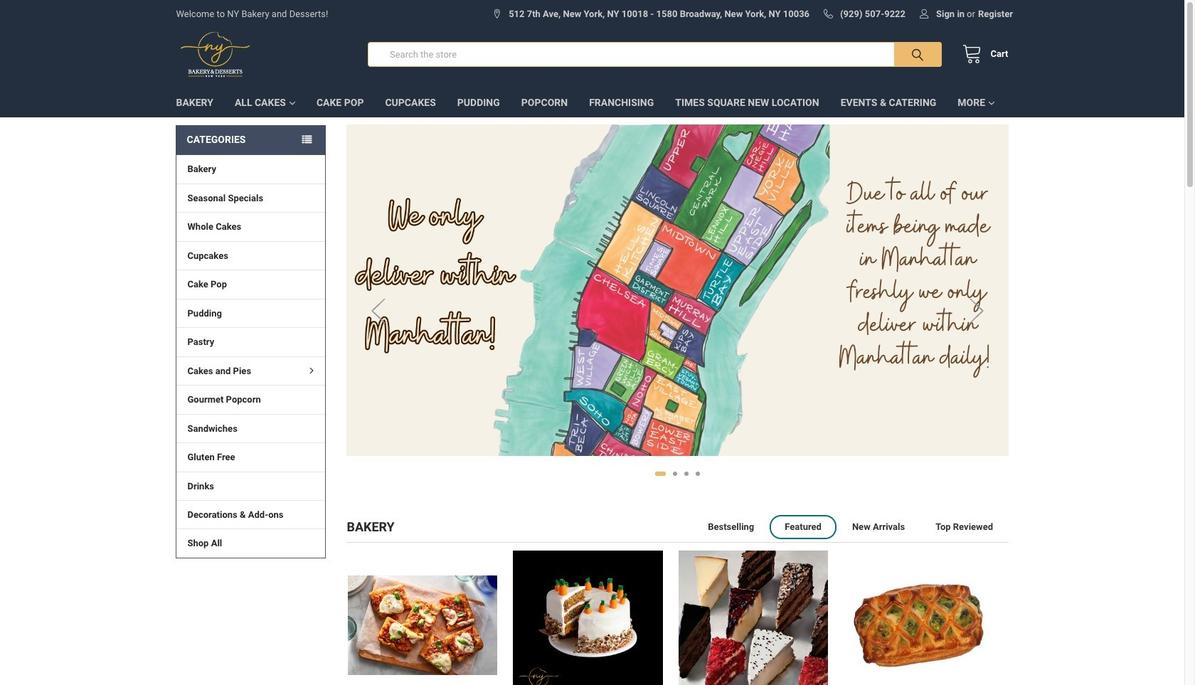 Task type: describe. For each thing, give the bounding box(es) containing it.
linear user image
[[920, 9, 937, 19]]

ny bakery and desserts image
[[176, 28, 255, 81]]

carrot cake image
[[513, 551, 663, 685]]

linear map marker image
[[493, 9, 509, 19]]

Search the store field
[[368, 42, 942, 67]]

linear phone handset image
[[824, 9, 840, 19]]

x-large cake slices bundle of 3 image
[[679, 551, 829, 685]]



Task type: locate. For each thing, give the bounding box(es) containing it.
1 tab list from the top
[[347, 463, 1009, 484]]

handmade x-large spinach feta bistro danish image
[[844, 551, 994, 685]]

new x-large slice focaccia pizza image
[[348, 576, 498, 676]]

banner
[[0, 0, 1185, 118]]

tab list
[[347, 463, 1009, 484], [347, 512, 1009, 543]]

0 vertical spatial tab list
[[347, 463, 1009, 484]]

1 vertical spatial tab list
[[347, 512, 1009, 543]]

None submit
[[864, 42, 942, 67]]

2 tab list from the top
[[347, 512, 1009, 543]]



Task type: vqa. For each thing, say whether or not it's contained in the screenshot.
New york Style Cheesecake image
no



